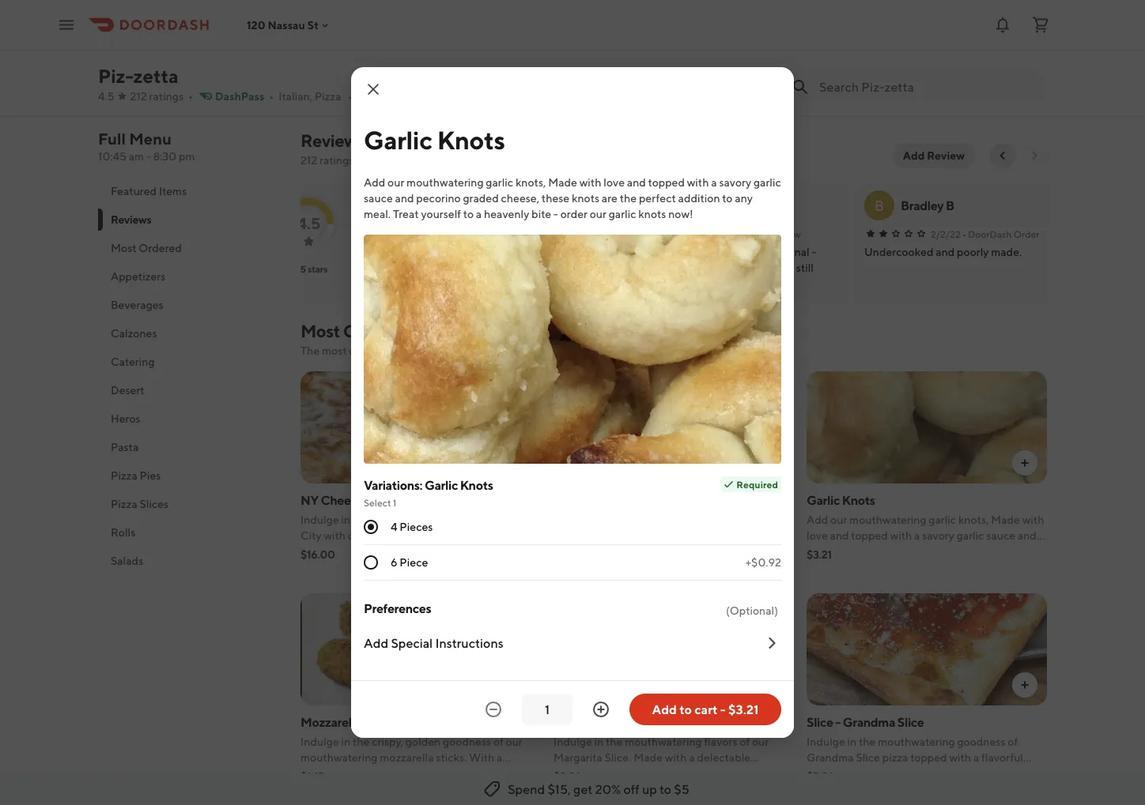 Task type: vqa. For each thing, say whether or not it's contained in the screenshot.
Sides in the the Recommended Sides And Apps (Optional) • Choose up to 2
no



Task type: describe. For each thing, give the bounding box(es) containing it.
pasta button
[[98, 433, 282, 462]]

0 vertical spatial $3.21
[[807, 548, 832, 562]]

1 vertical spatial margarita pizza image
[[554, 372, 794, 484]]

most ordered
[[111, 242, 182, 255]]

beverages button
[[98, 291, 282, 320]]

select
[[364, 497, 391, 509]]

0 horizontal spatial knots
[[572, 192, 600, 205]]

1 horizontal spatial 4.5
[[297, 214, 321, 233]]

open menu image
[[57, 15, 76, 34]]

add review button
[[893, 143, 974, 168]]

$14.75
[[758, 73, 792, 86]]

ordered for most ordered
[[139, 242, 182, 255]]

0 items, open order cart image
[[1031, 15, 1050, 34]]

desert
[[111, 384, 144, 397]]

b for b
[[946, 198, 954, 213]]

ratings inside reviews 212 ratings • 3 public reviews
[[320, 154, 354, 167]]

these
[[542, 192, 570, 205]]

menu
[[129, 130, 172, 148]]

slice - margarita slice
[[554, 715, 673, 730]]

calzones button
[[98, 320, 282, 348]]

slices
[[140, 498, 169, 511]]

catering
[[111, 355, 155, 369]]

pasta
[[111, 441, 139, 454]]

add item to cart image for grandma
[[1019, 679, 1031, 692]]

4 slice from the left
[[897, 715, 924, 730]]

• left dashpass
[[188, 90, 193, 103]]

3 slice from the left
[[807, 715, 833, 730]]

margarita pizza $22.00
[[308, 54, 394, 86]]

• inside reviews 212 ratings • 3 public reviews
[[356, 154, 361, 167]]

variations:
[[364, 478, 422, 493]]

1 horizontal spatial b
[[875, 197, 884, 214]]

st
[[307, 18, 319, 31]]

- inside full menu 10:45 am - 8:30 pm
[[146, 150, 151, 163]]

treat
[[393, 208, 419, 221]]

pm
[[179, 150, 195, 163]]

ny cheese pizza for ny cheese pizza image within button
[[458, 54, 552, 69]]

commonly
[[349, 344, 402, 357]]

nassau
[[268, 18, 305, 31]]

2 horizontal spatial and
[[627, 176, 646, 189]]

previous image
[[996, 149, 1009, 162]]

s
[[625, 197, 634, 214]]

notification bell image
[[993, 15, 1012, 34]]

1 slice from the left
[[554, 715, 580, 730]]

add special instructions button
[[364, 622, 781, 665]]

now!
[[668, 208, 693, 221]]

piz-
[[98, 64, 133, 87]]

slice - margarita slice image
[[554, 594, 794, 706]]

7/25/22
[[681, 229, 717, 240]]

most for most ordered
[[111, 242, 136, 255]]

instructions
[[435, 636, 503, 651]]

1 with from the left
[[579, 176, 601, 189]]

appetizers
[[111, 270, 165, 283]]

1 horizontal spatial knots
[[638, 208, 666, 221]]

perfect
[[639, 192, 676, 205]]

required
[[737, 479, 778, 490]]

addition
[[678, 192, 720, 205]]

dishes
[[497, 344, 529, 357]]

1 vertical spatial ny cheese pizza image
[[301, 372, 541, 484]]

1 vertical spatial garlic knots
[[807, 493, 875, 508]]

add for add review
[[903, 149, 925, 162]]

featured items
[[111, 185, 187, 198]]

italian,
[[278, 90, 312, 103]]

rolls button
[[98, 519, 282, 547]]

appetizers button
[[98, 263, 282, 291]]

2 with from the left
[[687, 176, 709, 189]]

salads button
[[98, 547, 282, 576]]

reviews link
[[301, 130, 364, 151]]

pies
[[140, 469, 161, 482]]

to inside button
[[680, 703, 692, 718]]

ny for ny cheese pizza image within button
[[458, 54, 476, 69]]

review inside button
[[927, 149, 965, 162]]

sauce
[[364, 192, 393, 205]]

20%
[[595, 783, 621, 798]]

most ordered button
[[98, 234, 282, 263]]

$5
[[674, 783, 689, 798]]

add for add our mouthwatering garlic knots, made with love and topped with a savory garlic sauce and pecorino graded cheese, these knots are the perfect addition to any meal. treat yourself to a heavenly bite - order our garlic knots now!
[[364, 176, 385, 189]]

pizza inside button
[[669, 54, 698, 69]]

mouthwatering
[[407, 176, 484, 189]]

garlic knots dialog
[[351, 67, 794, 739]]

zetta
[[133, 64, 178, 87]]

ordered
[[404, 344, 444, 357]]

b for c
[[440, 198, 448, 213]]

increase quantity by 1 image
[[592, 701, 611, 720]]

dashpass
[[215, 90, 264, 103]]

mozzarella sticks
[[301, 715, 397, 730]]

stars
[[308, 263, 327, 274]]

the
[[620, 192, 637, 205]]

order
[[560, 208, 588, 221]]

doordash for b
[[968, 229, 1012, 240]]

variations: garlic knots select 1
[[364, 478, 493, 509]]

4
[[391, 521, 397, 534]]

made
[[548, 176, 577, 189]]

variations: garlic knots group
[[364, 477, 781, 581]]

reviews
[[405, 154, 443, 167]]

add item to cart image
[[1019, 457, 1031, 470]]

$22.00 inside the margarita pizza $22.00
[[308, 73, 346, 86]]

reviews for reviews 212 ratings • 3 public reviews
[[301, 130, 364, 151]]

$3.96 for slice - margarita slice
[[554, 771, 581, 784]]

$15,
[[548, 783, 571, 798]]

of 5 stars
[[290, 263, 327, 274]]

(optional)
[[726, 605, 778, 618]]

pizza pies
[[111, 469, 161, 482]]

baked
[[758, 54, 794, 69]]

spend
[[508, 783, 545, 798]]

garlic knots image
[[807, 372, 1047, 484]]

preferences
[[364, 601, 431, 616]]

1 horizontal spatial garlic
[[609, 208, 636, 221]]

sarah
[[651, 198, 682, 213]]

0.5
[[359, 90, 376, 103]]

order
[[1014, 229, 1040, 240]]

add for add to cart - $3.21
[[652, 703, 677, 718]]

featured items button
[[98, 177, 282, 206]]

review for s
[[769, 229, 801, 240]]

doordash for s
[[724, 229, 767, 240]]

this
[[557, 344, 575, 357]]

sarah c
[[651, 198, 694, 213]]

0 horizontal spatial a
[[476, 208, 482, 221]]

ny for bottom ny cheese pizza image
[[301, 493, 318, 508]]



Task type: locate. For each thing, give the bounding box(es) containing it.
1 vertical spatial margarita
[[590, 715, 644, 730]]

any
[[735, 192, 753, 205]]

2 vertical spatial and
[[476, 344, 495, 357]]

1 horizontal spatial $22.00
[[554, 548, 590, 562]]

ny cheese pizza inside button
[[458, 54, 552, 69]]

ny cheese pizza button
[[451, 0, 592, 113]]

grandma
[[843, 715, 895, 730]]

5/18/23
[[431, 229, 466, 240]]

1 doordash from the left
[[473, 229, 517, 240]]

of
[[290, 263, 299, 274]]

am
[[129, 150, 144, 163]]

heros button
[[98, 405, 282, 433]]

212 down reviews link
[[301, 154, 317, 167]]

add up sauce
[[364, 176, 385, 189]]

cheese inside the ny cheese pizza button
[[478, 54, 520, 69]]

cart
[[695, 703, 718, 718]]

most up the
[[301, 321, 340, 342]]

1 horizontal spatial a
[[711, 176, 717, 189]]

slice - grandma slice image
[[807, 594, 1047, 706]]

0 vertical spatial knots
[[572, 192, 600, 205]]

0 horizontal spatial cheese
[[321, 493, 363, 508]]

c right sarah
[[685, 198, 694, 213]]

doordash down 'heavenly'
[[473, 229, 517, 240]]

special
[[391, 636, 433, 651]]

a down graded
[[476, 208, 482, 221]]

0 horizontal spatial review
[[518, 229, 550, 240]]

$22.00
[[308, 73, 346, 86], [554, 548, 590, 562]]

0 vertical spatial our
[[388, 176, 404, 189]]

0 horizontal spatial reviews
[[111, 213, 151, 226]]

ziti
[[796, 54, 815, 69]]

0 horizontal spatial margarita
[[308, 54, 362, 69]]

knots up 'order'
[[572, 192, 600, 205]]

• right 5/18/23
[[467, 229, 471, 240]]

b down mouthwatering
[[440, 198, 448, 213]]

- left increase quantity by 1 image
[[582, 715, 588, 730]]

0 vertical spatial ny cheese pizza
[[458, 54, 552, 69]]

212 ratings •
[[130, 90, 193, 103]]

most inside most ordered the most commonly ordered items and dishes from this store
[[301, 321, 340, 342]]

to left cart
[[680, 703, 692, 718]]

knots,
[[516, 176, 546, 189]]

0 vertical spatial most
[[111, 242, 136, 255]]

1 horizontal spatial ny cheese pizza
[[458, 54, 552, 69]]

2 doordash from the left
[[724, 229, 767, 240]]

add inside add special instructions button
[[364, 636, 388, 651]]

slice right the grandma
[[897, 715, 924, 730]]

topped
[[648, 176, 685, 189]]

0 vertical spatial ratings
[[149, 90, 183, 103]]

1 vertical spatial 212
[[301, 154, 317, 167]]

garlic
[[486, 176, 513, 189], [754, 176, 781, 189], [609, 208, 636, 221]]

get
[[573, 783, 593, 798]]

garlic knots
[[364, 125, 505, 155], [807, 493, 875, 508]]

- inside button
[[720, 703, 726, 718]]

Current quantity is 1 number field
[[531, 701, 563, 719]]

add item to cart image for pizza
[[512, 457, 525, 470]]

+$0.92
[[746, 556, 781, 569]]

garlic down the at the top
[[609, 208, 636, 221]]

Item Search search field
[[819, 78, 1034, 96]]

1 vertical spatial ratings
[[320, 154, 354, 167]]

212 inside reviews 212 ratings • 3 public reviews
[[301, 154, 317, 167]]

1 $3.96 from the left
[[554, 771, 581, 784]]

and up the at the top
[[627, 176, 646, 189]]

4 pieces
[[391, 521, 433, 534]]

1 vertical spatial a
[[476, 208, 482, 221]]

0 horizontal spatial b
[[440, 198, 448, 213]]

off
[[624, 783, 640, 798]]

review for c
[[518, 229, 550, 240]]

reviews 212 ratings • 3 public reviews
[[301, 130, 443, 167]]

b right bradley
[[946, 198, 954, 213]]

0 horizontal spatial • doordash review
[[467, 229, 550, 240]]

mozzarella sticks image
[[301, 594, 541, 706]]

1 horizontal spatial c
[[685, 198, 694, 213]]

to left 'any'
[[722, 192, 733, 205]]

$3.21
[[807, 548, 832, 562], [728, 703, 759, 718]]

2 slice from the left
[[646, 715, 673, 730]]

0 vertical spatial ordered
[[139, 242, 182, 255]]

most
[[322, 344, 347, 357]]

$3.21 right cart
[[728, 703, 759, 718]]

pepperoni pizza button
[[601, 0, 743, 113]]

• doordash review for c
[[467, 229, 550, 240]]

2 horizontal spatial review
[[927, 149, 965, 162]]

$1.15
[[301, 771, 324, 784]]

0 horizontal spatial with
[[579, 176, 601, 189]]

cassie b
[[401, 198, 448, 213]]

most inside button
[[111, 242, 136, 255]]

add item to cart image
[[512, 457, 525, 470], [766, 457, 778, 470], [512, 679, 525, 692], [766, 679, 778, 692], [1019, 679, 1031, 692]]

1 vertical spatial ordered
[[343, 321, 409, 342]]

slice left the grandma
[[807, 715, 833, 730]]

• right 2/2/22
[[962, 229, 966, 240]]

2 horizontal spatial garlic
[[754, 176, 781, 189]]

- right bite
[[553, 208, 558, 221]]

- inside add our mouthwatering garlic knots, made with love and topped with a savory garlic sauce and pecorino graded cheese, these knots are the perfect addition to any meal. treat yourself to a heavenly bite - order our garlic knots now!
[[553, 208, 558, 221]]

cheese,
[[501, 192, 539, 205]]

4.5 down piz-
[[98, 90, 114, 103]]

0 horizontal spatial margarita pizza image
[[301, 0, 441, 48]]

• doordash order
[[962, 229, 1040, 240]]

• left italian,
[[269, 90, 274, 103]]

items
[[159, 185, 187, 198]]

- left the grandma
[[836, 715, 841, 730]]

knots
[[572, 192, 600, 205], [638, 208, 666, 221]]

add inside button
[[652, 703, 677, 718]]

1 horizontal spatial • doordash review
[[718, 229, 801, 240]]

1 horizontal spatial doordash
[[724, 229, 767, 240]]

0 vertical spatial 4.5
[[98, 90, 114, 103]]

2 horizontal spatial b
[[946, 198, 954, 213]]

savory
[[719, 176, 751, 189]]

$3.21 right +$0.92
[[807, 548, 832, 562]]

ratings down reviews link
[[320, 154, 354, 167]]

yourself
[[421, 208, 461, 221]]

$25.00
[[909, 73, 947, 86]]

add special instructions
[[364, 636, 503, 651]]

0 vertical spatial ny
[[458, 54, 476, 69]]

pizza slices
[[111, 498, 169, 511]]

1 horizontal spatial garlic knots
[[807, 493, 875, 508]]

0 horizontal spatial ny cheese pizza
[[301, 493, 395, 508]]

reviews inside reviews 212 ratings • 3 public reviews
[[301, 130, 364, 151]]

heavenly
[[484, 208, 529, 221]]

pepperoni pizza image
[[602, 0, 742, 48]]

add left cart
[[652, 703, 677, 718]]

0 horizontal spatial most
[[111, 242, 136, 255]]

margarita pizza image
[[301, 0, 441, 48], [554, 372, 794, 484]]

1 horizontal spatial ny
[[458, 54, 476, 69]]

doordash left order at the right top of page
[[968, 229, 1012, 240]]

1 horizontal spatial ordered
[[343, 321, 409, 342]]

slice left increase quantity by 1 image
[[554, 715, 580, 730]]

10:45
[[98, 150, 126, 163]]

1 • doordash review from the left
[[467, 229, 550, 240]]

3 doordash from the left
[[968, 229, 1012, 240]]

4.5 up of 5 stars
[[297, 214, 321, 233]]

1 vertical spatial 4.5
[[297, 214, 321, 233]]

2 • doordash review from the left
[[718, 229, 801, 240]]

margarita
[[308, 54, 362, 69], [590, 715, 644, 730]]

$3.96 left 20%
[[554, 771, 581, 784]]

reviews for reviews
[[111, 213, 151, 226]]

6 piece
[[391, 556, 428, 569]]

reviews down featured
[[111, 213, 151, 226]]

ny cheese pizza image inside button
[[452, 0, 592, 48]]

piece
[[400, 556, 428, 569]]

1 vertical spatial and
[[395, 192, 414, 205]]

slice left cart
[[646, 715, 673, 730]]

ny cheese pizza for bottom ny cheese pizza image
[[301, 493, 395, 508]]

212 down piz-zetta
[[130, 90, 147, 103]]

0 vertical spatial cheese
[[478, 54, 520, 69]]

pepperoni
[[608, 54, 666, 69]]

ordered up appetizers
[[139, 242, 182, 255]]

next image
[[1028, 149, 1041, 162]]

margarita inside the margarita pizza $22.00
[[308, 54, 362, 69]]

up
[[642, 783, 657, 798]]

-
[[146, 150, 151, 163], [553, 208, 558, 221], [720, 703, 726, 718], [582, 715, 588, 730], [836, 715, 841, 730]]

0 horizontal spatial garlic knots
[[364, 125, 505, 155]]

mozzarella
[[301, 715, 361, 730]]

a left "savory"
[[711, 176, 717, 189]]

1 vertical spatial ny
[[301, 493, 318, 508]]

grandma pizza image
[[902, 0, 1042, 48]]

our
[[388, 176, 404, 189], [590, 208, 607, 221]]

0 vertical spatial garlic knots
[[364, 125, 505, 155]]

ratings down zetta
[[149, 90, 183, 103]]

$3.96 for slice - grandma slice
[[807, 771, 834, 784]]

margarita up italian, pizza • 0.5 mi
[[308, 54, 362, 69]]

1 horizontal spatial review
[[769, 229, 801, 240]]

212
[[130, 90, 147, 103], [301, 154, 317, 167]]

bite
[[532, 208, 551, 221]]

ny cheese pizza image
[[452, 0, 592, 48], [301, 372, 541, 484]]

most for most ordered the most commonly ordered items and dishes from this store
[[301, 321, 340, 342]]

to right "up"
[[660, 783, 672, 798]]

are
[[602, 192, 618, 205]]

ordered inside most ordered the most commonly ordered items and dishes from this store
[[343, 321, 409, 342]]

$3.21 inside button
[[728, 703, 759, 718]]

reviews up 3
[[301, 130, 364, 151]]

garlic right "savory"
[[754, 176, 781, 189]]

1 vertical spatial $3.21
[[728, 703, 759, 718]]

cassie
[[401, 198, 437, 213]]

and right items
[[476, 344, 495, 357]]

1 vertical spatial most
[[301, 321, 340, 342]]

heros
[[111, 412, 141, 425]]

garlic up graded
[[486, 176, 513, 189]]

0 horizontal spatial garlic
[[486, 176, 513, 189]]

• left '0.5'
[[348, 90, 352, 103]]

1 horizontal spatial and
[[476, 344, 495, 357]]

0 horizontal spatial 212
[[130, 90, 147, 103]]

decrease quantity by 1 image
[[484, 701, 503, 720]]

doordash down 'any'
[[724, 229, 767, 240]]

knots inside variations: garlic knots select 1
[[460, 478, 493, 493]]

1 horizontal spatial with
[[687, 176, 709, 189]]

1 vertical spatial $22.00
[[554, 548, 590, 562]]

reviews
[[301, 130, 364, 151], [111, 213, 151, 226]]

love
[[604, 176, 625, 189]]

0 vertical spatial $22.00
[[308, 73, 346, 86]]

store
[[577, 344, 603, 357]]

- right cart
[[720, 703, 726, 718]]

0 horizontal spatial ordered
[[139, 242, 182, 255]]

garlic inside variations: garlic knots select 1
[[425, 478, 458, 493]]

0 horizontal spatial ratings
[[149, 90, 183, 103]]

2 $3.96 from the left
[[807, 771, 834, 784]]

beverages
[[111, 299, 163, 312]]

add left special
[[364, 636, 388, 651]]

review
[[927, 149, 965, 162], [518, 229, 550, 240], [769, 229, 801, 240]]

c left treat on the left top of page
[[374, 197, 385, 214]]

• doordash review for s
[[718, 229, 801, 240]]

$3.96 down slice - grandma slice
[[807, 771, 834, 784]]

margarita up 20%
[[590, 715, 644, 730]]

0 horizontal spatial ny
[[301, 493, 318, 508]]

2 horizontal spatial doordash
[[968, 229, 1012, 240]]

1 horizontal spatial ratings
[[320, 154, 354, 167]]

2/2/22
[[931, 229, 961, 240]]

1 vertical spatial cheese
[[321, 493, 363, 508]]

our up sauce
[[388, 176, 404, 189]]

0 horizontal spatial $3.96
[[554, 771, 581, 784]]

sticks
[[363, 715, 397, 730]]

ny inside button
[[458, 54, 476, 69]]

pizza pies button
[[98, 462, 282, 490]]

• doordash review down 'any'
[[718, 229, 801, 240]]

1 horizontal spatial $3.96
[[807, 771, 834, 784]]

1 horizontal spatial cheese
[[478, 54, 520, 69]]

0 vertical spatial ny cheese pizza image
[[452, 0, 592, 48]]

pizza inside the margarita pizza $22.00
[[364, 54, 394, 69]]

baked ziti image
[[752, 0, 892, 48]]

None radio
[[364, 556, 378, 570]]

bradley
[[901, 198, 944, 213]]

with up addition
[[687, 176, 709, 189]]

most ordered the most commonly ordered items and dishes from this store
[[301, 321, 603, 357]]

and inside most ordered the most commonly ordered items and dishes from this store
[[476, 344, 495, 357]]

pizza slices button
[[98, 490, 282, 519]]

1 horizontal spatial most
[[301, 321, 340, 342]]

the
[[301, 344, 320, 357]]

full menu 10:45 am - 8:30 pm
[[98, 130, 195, 163]]

0 vertical spatial 212
[[130, 90, 147, 103]]

0 vertical spatial margarita
[[308, 54, 362, 69]]

1 horizontal spatial margarita
[[590, 715, 644, 730]]

calzones
[[111, 327, 157, 340]]

3
[[363, 154, 369, 167]]

most up appetizers
[[111, 242, 136, 255]]

garlic knots inside dialog
[[364, 125, 505, 155]]

ordered inside button
[[139, 242, 182, 255]]

featured
[[111, 185, 157, 198]]

$16.00
[[301, 548, 335, 562]]

add for add special instructions
[[364, 636, 388, 651]]

0 vertical spatial a
[[711, 176, 717, 189]]

ny
[[458, 54, 476, 69], [301, 493, 318, 508]]

0 vertical spatial and
[[627, 176, 646, 189]]

0 horizontal spatial doordash
[[473, 229, 517, 240]]

ordered up "commonly"
[[343, 321, 409, 342]]

0 horizontal spatial and
[[395, 192, 414, 205]]

• right 7/25/22
[[718, 229, 722, 240]]

0 horizontal spatial $22.00
[[308, 73, 346, 86]]

1 vertical spatial our
[[590, 208, 607, 221]]

to down graded
[[463, 208, 474, 221]]

knots down perfect
[[638, 208, 666, 221]]

4 Pieces radio
[[364, 520, 378, 535]]

0 vertical spatial margarita pizza image
[[301, 0, 441, 48]]

0 horizontal spatial $3.21
[[728, 703, 759, 718]]

add review
[[903, 149, 965, 162]]

- right 'am' at the left of page
[[146, 150, 151, 163]]

spend $15, get 20% off up to $5
[[508, 783, 689, 798]]

• doordash review down 'heavenly'
[[467, 229, 550, 240]]

ordered for most ordered the most commonly ordered items and dishes from this store
[[343, 321, 409, 342]]

• left 3
[[356, 154, 361, 167]]

ny cheese pizza
[[458, 54, 552, 69], [301, 493, 395, 508]]

a
[[711, 176, 717, 189], [476, 208, 482, 221]]

pizza
[[364, 54, 394, 69], [523, 54, 552, 69], [669, 54, 698, 69], [315, 90, 341, 103], [111, 469, 137, 482], [365, 493, 395, 508], [111, 498, 137, 511]]

add up bradley
[[903, 149, 925, 162]]

1 horizontal spatial reviews
[[301, 130, 364, 151]]

with left "love"
[[579, 176, 601, 189]]

add to cart - $3.21 button
[[630, 694, 781, 726]]

0 vertical spatial reviews
[[301, 130, 364, 151]]

and up treat on the left top of page
[[395, 192, 414, 205]]

add inside add review button
[[903, 149, 925, 162]]

b left bradley
[[875, 197, 884, 214]]

our down are
[[590, 208, 607, 221]]

1 horizontal spatial 212
[[301, 154, 317, 167]]

add inside add our mouthwatering garlic knots, made with love and topped with a savory garlic sauce and pecorino graded cheese, these knots are the perfect addition to any meal. treat yourself to a heavenly bite - order our garlic knots now!
[[364, 176, 385, 189]]

0 horizontal spatial c
[[374, 197, 385, 214]]

1 horizontal spatial our
[[590, 208, 607, 221]]

0 horizontal spatial our
[[388, 176, 404, 189]]

close garlic knots image
[[364, 80, 383, 99]]

add item to cart image for margarita
[[766, 679, 778, 692]]

desert button
[[98, 376, 282, 405]]

0 horizontal spatial 4.5
[[98, 90, 114, 103]]

doordash for c
[[473, 229, 517, 240]]

1 horizontal spatial margarita pizza image
[[554, 372, 794, 484]]

cheese
[[478, 54, 520, 69], [321, 493, 363, 508]]

rolls
[[111, 526, 135, 539]]

1 vertical spatial knots
[[638, 208, 666, 221]]

with
[[579, 176, 601, 189], [687, 176, 709, 189]]

1 horizontal spatial $3.21
[[807, 548, 832, 562]]

1 vertical spatial ny cheese pizza
[[301, 493, 395, 508]]

1 vertical spatial reviews
[[111, 213, 151, 226]]



